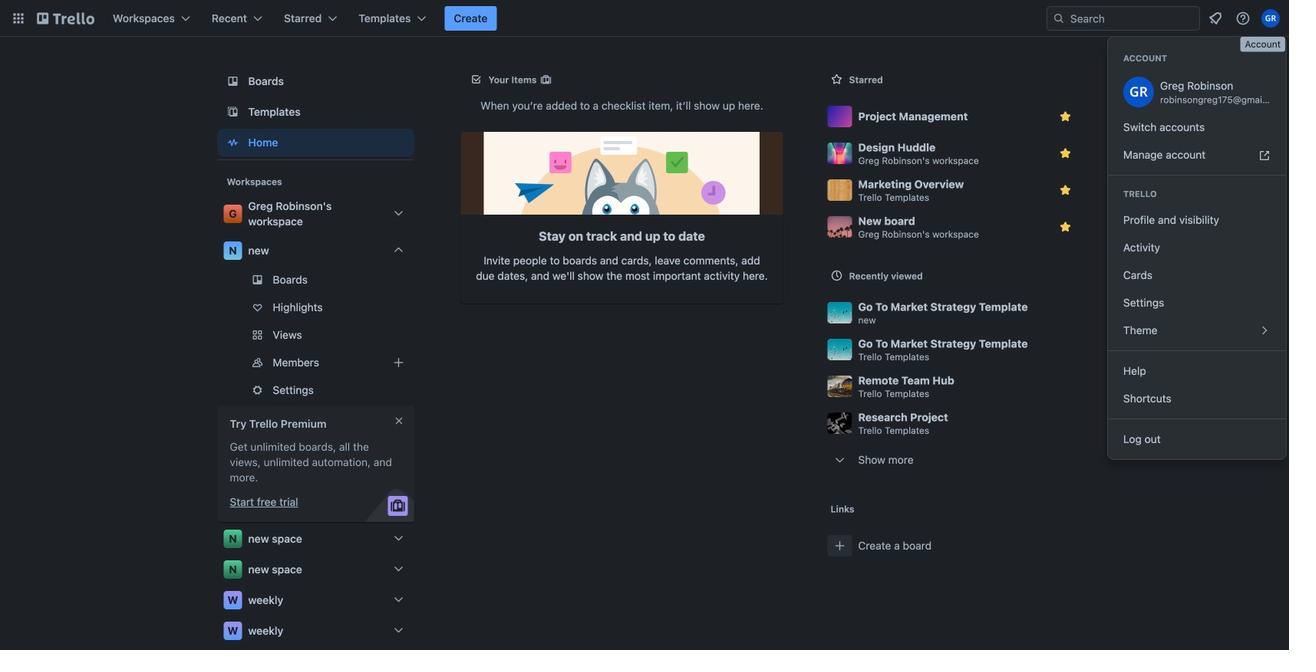 Task type: describe. For each thing, give the bounding box(es) containing it.
home image
[[224, 134, 242, 152]]

0 horizontal spatial greg robinson (gregrobinson96) image
[[1123, 77, 1154, 107]]

template board image
[[224, 103, 242, 121]]

0 vertical spatial greg robinson (gregrobinson96) image
[[1262, 9, 1280, 28]]

search image
[[1053, 12, 1065, 25]]



Task type: locate. For each thing, give the bounding box(es) containing it.
click to unstar project management. it will be removed from your starred list. image
[[1058, 109, 1073, 124]]

tooltip
[[1240, 37, 1285, 52]]

1 horizontal spatial greg robinson (gregrobinson96) image
[[1262, 9, 1280, 28]]

click to unstar marketing overview. it will be removed from your starred list. image
[[1058, 183, 1073, 198]]

0 notifications image
[[1206, 9, 1225, 28]]

greg robinson (gregrobinson96) image down search field
[[1123, 77, 1154, 107]]

Search field
[[1047, 6, 1200, 31]]

open information menu image
[[1235, 11, 1251, 26]]

click to unstar new board. it will be removed from your starred list. image
[[1058, 219, 1073, 235]]

primary element
[[0, 0, 1289, 37]]

click to unstar design huddle. it will be removed from your starred list. image
[[1058, 146, 1073, 161]]

greg robinson (gregrobinson96) image
[[1262, 9, 1280, 28], [1123, 77, 1154, 107]]

1 vertical spatial greg robinson (gregrobinson96) image
[[1123, 77, 1154, 107]]

greg robinson (gregrobinson96) image right open information menu icon at the right top of page
[[1262, 9, 1280, 28]]

board image
[[224, 72, 242, 91]]

back to home image
[[37, 6, 94, 31]]

add image
[[389, 354, 408, 372]]



Task type: vqa. For each thing, say whether or not it's contained in the screenshot.
boards inside If a Workspace admin approves your request, other boards in this Workspace will show up here.
no



